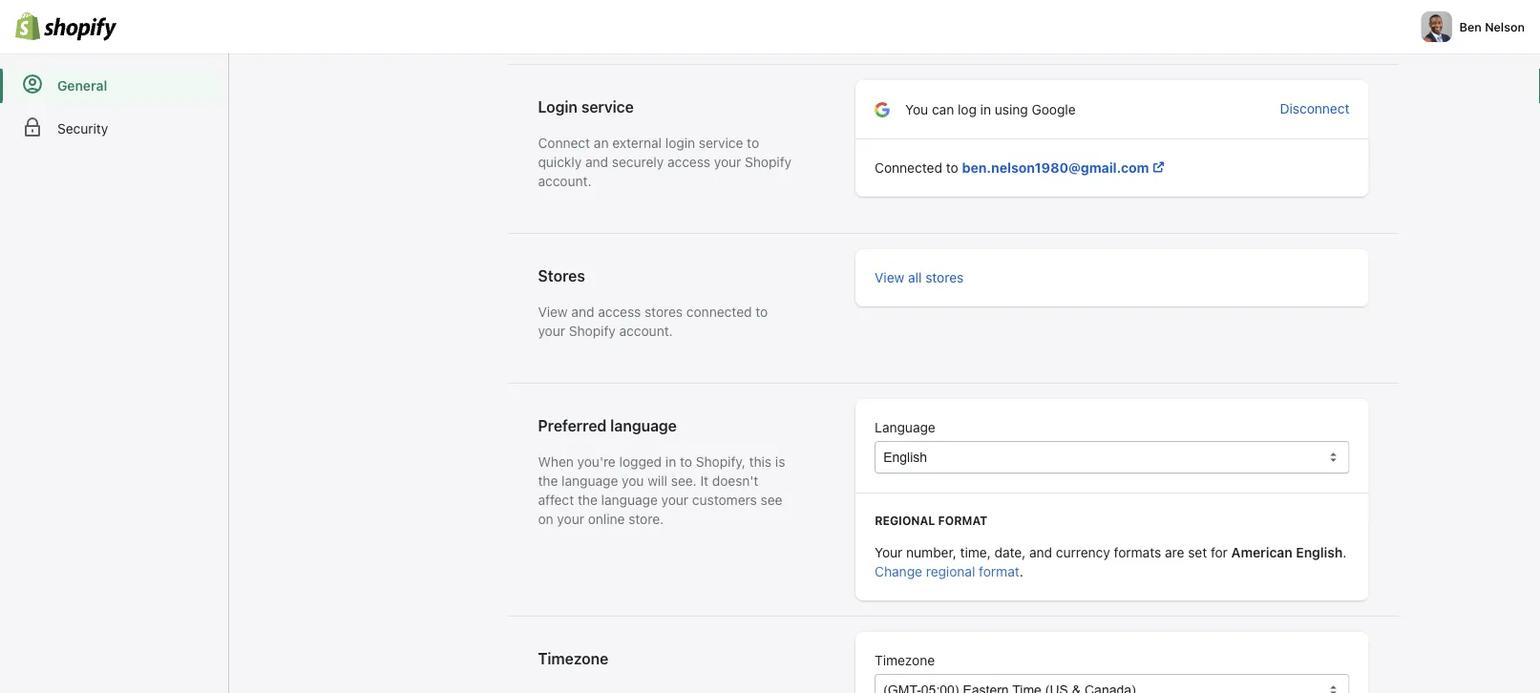 Task type: vqa. For each thing, say whether or not it's contained in the screenshot.
PREFERRED
yes



Task type: describe. For each thing, give the bounding box(es) containing it.
time,
[[960, 545, 991, 561]]

will
[[648, 473, 668, 489]]

view all stores link
[[875, 270, 964, 286]]

1 vertical spatial the
[[578, 492, 598, 508]]

your
[[875, 545, 903, 561]]

preferred language
[[538, 417, 677, 435]]

0 horizontal spatial timezone
[[538, 650, 609, 668]]

0 vertical spatial stores
[[926, 270, 964, 286]]

on
[[538, 511, 554, 527]]

set
[[1188, 545, 1207, 561]]

security link
[[8, 112, 221, 146]]

see.
[[671, 473, 697, 489]]

when
[[538, 454, 574, 470]]

google
[[1032, 101, 1076, 117]]

securely
[[612, 154, 664, 170]]

security
[[57, 121, 108, 137]]

to right connected at top
[[946, 160, 959, 176]]

language
[[875, 420, 936, 435]]

logged
[[619, 454, 662, 470]]

ben.nelson1980@gmail.com link
[[962, 160, 1167, 176]]

number,
[[906, 545, 957, 561]]

currency
[[1056, 545, 1110, 561]]

connect
[[538, 135, 590, 151]]

access inside view and access stores connected to your shopify account.
[[598, 304, 641, 320]]

regional
[[875, 514, 935, 527]]

0 vertical spatial .
[[1343, 545, 1347, 561]]

1 vertical spatial language
[[562, 473, 618, 489]]

stores
[[538, 267, 585, 285]]

2 vertical spatial language
[[601, 492, 658, 508]]

doesn't
[[712, 473, 759, 489]]

date,
[[995, 545, 1026, 561]]

login service
[[538, 98, 634, 116]]

0 vertical spatial the
[[538, 473, 558, 489]]

nelson
[[1485, 20, 1525, 34]]

account. inside view and access stores connected to your shopify account.
[[619, 323, 673, 339]]

view for view and access stores connected to your shopify account.
[[538, 304, 568, 320]]

you
[[905, 101, 928, 117]]

connected to
[[875, 160, 962, 176]]

store.
[[629, 511, 664, 527]]

your number, time, date, and currency formats are set for american english . change regional format .
[[875, 545, 1347, 580]]

affect
[[538, 492, 574, 508]]

shopify image
[[15, 12, 117, 41]]

in for to
[[666, 454, 676, 470]]

can
[[932, 101, 954, 117]]

view for view all stores
[[875, 270, 905, 286]]

view and access stores connected to your shopify account.
[[538, 304, 768, 339]]

for
[[1211, 545, 1228, 561]]

you
[[622, 473, 644, 489]]

ben nelson
[[1460, 20, 1525, 34]]

size 16 image
[[875, 97, 890, 117]]

ben.nelson1980@gmail.com
[[962, 160, 1149, 176]]

shopify,
[[696, 454, 746, 470]]

stores inside view and access stores connected to your shopify account.
[[645, 304, 683, 320]]



Task type: locate. For each thing, give the bounding box(es) containing it.
1 horizontal spatial access
[[667, 154, 710, 170]]

the
[[538, 473, 558, 489], [578, 492, 598, 508]]

shopify
[[745, 154, 792, 170], [569, 323, 616, 339]]

0 horizontal spatial service
[[581, 98, 634, 116]]

regional format
[[875, 514, 988, 527]]

to inside when you're logged in to shopify, this is the language you will see. it doesn't affect the language your customers see on your online store.
[[680, 454, 692, 470]]

service
[[581, 98, 634, 116], [699, 135, 743, 151]]

shopify inside view and access stores connected to your shopify account.
[[569, 323, 616, 339]]

service up an
[[581, 98, 634, 116]]

0 vertical spatial in
[[980, 101, 991, 117]]

1 vertical spatial and
[[571, 304, 594, 320]]

when you're logged in to shopify, this is the language you will see. it doesn't affect the language your customers see on your online store.
[[538, 454, 785, 527]]

american
[[1232, 545, 1293, 561]]

disconnect
[[1280, 101, 1350, 117]]

0 vertical spatial access
[[667, 154, 710, 170]]

format
[[979, 564, 1020, 580]]

1 vertical spatial service
[[699, 135, 743, 151]]

your right securely
[[714, 154, 741, 170]]

and inside your number, time, date, and currency formats are set for american english . change regional format .
[[1029, 545, 1052, 561]]

connected
[[687, 304, 752, 320]]

are
[[1165, 545, 1185, 561]]

0 vertical spatial service
[[581, 98, 634, 116]]

view left all
[[875, 270, 905, 286]]

0 vertical spatial language
[[610, 417, 677, 435]]

view inside view and access stores connected to your shopify account.
[[538, 304, 568, 320]]

and down an
[[585, 154, 608, 170]]

change regional format button
[[875, 562, 1020, 582]]

0 vertical spatial account.
[[538, 173, 592, 189]]

to
[[747, 135, 759, 151], [946, 160, 959, 176], [756, 304, 768, 320], [680, 454, 692, 470]]

see
[[761, 492, 783, 508]]

in up see.
[[666, 454, 676, 470]]

bn
[[1429, 20, 1449, 34]]

and inside connect an external login service to quickly and securely access your shopify account.
[[585, 154, 608, 170]]

1 horizontal spatial .
[[1343, 545, 1347, 561]]

shopify inside connect an external login service to quickly and securely access your shopify account.
[[745, 154, 792, 170]]

in inside when you're logged in to shopify, this is the language you will see. it doesn't affect the language your customers see on your online store.
[[666, 454, 676, 470]]

size 16 image
[[1151, 160, 1167, 175]]

1 vertical spatial stores
[[645, 304, 683, 320]]

0 horizontal spatial view
[[538, 304, 568, 320]]

your down see.
[[661, 492, 689, 508]]

service right login
[[699, 135, 743, 151]]

1 horizontal spatial shopify
[[745, 154, 792, 170]]

your down affect
[[557, 511, 584, 527]]

0 horizontal spatial the
[[538, 473, 558, 489]]

change
[[875, 564, 922, 580]]

1 vertical spatial account.
[[619, 323, 673, 339]]

0 vertical spatial view
[[875, 270, 905, 286]]

0 horizontal spatial shopify
[[569, 323, 616, 339]]

regional
[[926, 564, 975, 580]]

preferred
[[538, 417, 607, 435]]

login
[[665, 135, 695, 151]]

your
[[714, 154, 741, 170], [538, 323, 565, 339], [661, 492, 689, 508], [557, 511, 584, 527]]

view down stores on the top left of page
[[538, 304, 568, 320]]

formats
[[1114, 545, 1161, 561]]

in
[[980, 101, 991, 117], [666, 454, 676, 470]]

login
[[538, 98, 578, 116]]

0 horizontal spatial stores
[[645, 304, 683, 320]]

using
[[995, 101, 1028, 117]]

to inside connect an external login service to quickly and securely access your shopify account.
[[747, 135, 759, 151]]

this
[[749, 454, 772, 470]]

language
[[610, 417, 677, 435], [562, 473, 618, 489], [601, 492, 658, 508]]

1 vertical spatial shopify
[[569, 323, 616, 339]]

general link
[[8, 69, 221, 103]]

quickly
[[538, 154, 582, 170]]

.
[[1343, 545, 1347, 561], [1020, 564, 1023, 580]]

1 horizontal spatial stores
[[926, 270, 964, 286]]

0 horizontal spatial .
[[1020, 564, 1023, 580]]

online
[[588, 511, 625, 527]]

1 horizontal spatial account.
[[619, 323, 673, 339]]

your inside view and access stores connected to your shopify account.
[[538, 323, 565, 339]]

english
[[1296, 545, 1343, 561]]

0 horizontal spatial access
[[598, 304, 641, 320]]

and
[[585, 154, 608, 170], [571, 304, 594, 320], [1029, 545, 1052, 561]]

1 vertical spatial .
[[1020, 564, 1023, 580]]

connected
[[875, 160, 943, 176]]

language down you're at the left of the page
[[562, 473, 618, 489]]

disconnect link
[[1280, 99, 1350, 119]]

stores
[[926, 270, 964, 286], [645, 304, 683, 320]]

. right american
[[1343, 545, 1347, 561]]

0 vertical spatial shopify
[[745, 154, 792, 170]]

and inside view and access stores connected to your shopify account.
[[571, 304, 594, 320]]

you're
[[577, 454, 616, 470]]

and right date,
[[1029, 545, 1052, 561]]

account. inside connect an external login service to quickly and securely access your shopify account.
[[538, 173, 592, 189]]

stores left connected
[[645, 304, 683, 320]]

access inside connect an external login service to quickly and securely access your shopify account.
[[667, 154, 710, 170]]

in right log
[[980, 101, 991, 117]]

0 horizontal spatial account.
[[538, 173, 592, 189]]

account.
[[538, 173, 592, 189], [619, 323, 673, 339]]

view all stores
[[875, 270, 964, 286]]

external
[[612, 135, 662, 151]]

to right login
[[747, 135, 759, 151]]

1 vertical spatial in
[[666, 454, 676, 470]]

and down stores on the top left of page
[[571, 304, 594, 320]]

0 horizontal spatial in
[[666, 454, 676, 470]]

customers
[[692, 492, 757, 508]]

stores right all
[[926, 270, 964, 286]]

connect an external login service to quickly and securely access your shopify account.
[[538, 135, 792, 189]]

log
[[958, 101, 977, 117]]

1 horizontal spatial view
[[875, 270, 905, 286]]

language up logged
[[610, 417, 677, 435]]

format
[[938, 514, 988, 527]]

2 vertical spatial and
[[1029, 545, 1052, 561]]

your down stores on the top left of page
[[538, 323, 565, 339]]

1 horizontal spatial timezone
[[875, 653, 935, 668]]

access
[[667, 154, 710, 170], [598, 304, 641, 320]]

. down date,
[[1020, 564, 1023, 580]]

it
[[700, 473, 709, 489]]

an
[[594, 135, 609, 151]]

ben
[[1460, 20, 1482, 34]]

1 horizontal spatial the
[[578, 492, 598, 508]]

1 horizontal spatial service
[[699, 135, 743, 151]]

your inside connect an external login service to quickly and securely access your shopify account.
[[714, 154, 741, 170]]

1 vertical spatial view
[[538, 304, 568, 320]]

view
[[875, 270, 905, 286], [538, 304, 568, 320]]

1 vertical spatial access
[[598, 304, 641, 320]]

service inside connect an external login service to quickly and securely access your shopify account.
[[699, 135, 743, 151]]

the up online
[[578, 492, 598, 508]]

all
[[908, 270, 922, 286]]

to up see.
[[680, 454, 692, 470]]

0 vertical spatial and
[[585, 154, 608, 170]]

timezone
[[538, 650, 609, 668], [875, 653, 935, 668]]

1 horizontal spatial in
[[980, 101, 991, 117]]

you can log in using google
[[905, 101, 1076, 117]]

general
[[57, 78, 107, 94]]

the down the when
[[538, 473, 558, 489]]

in for using
[[980, 101, 991, 117]]

language down you
[[601, 492, 658, 508]]

to inside view and access stores connected to your shopify account.
[[756, 304, 768, 320]]

is
[[775, 454, 785, 470]]

to right connected
[[756, 304, 768, 320]]



